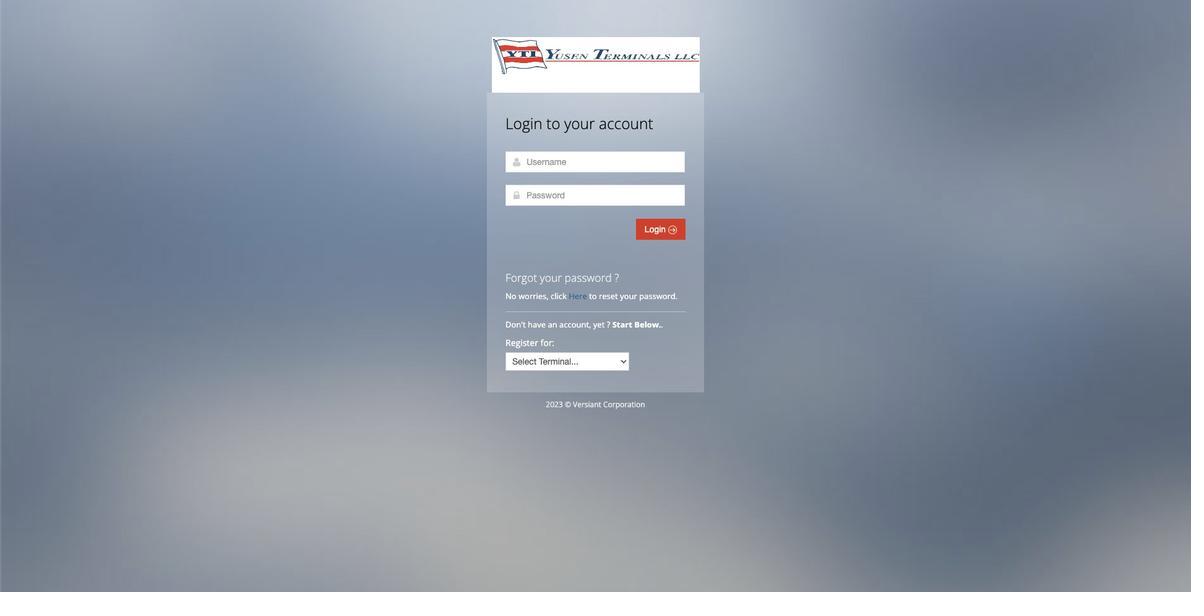 Task type: vqa. For each thing, say whether or not it's contained in the screenshot.
Firms Code:Y790
no



Task type: locate. For each thing, give the bounding box(es) containing it.
worries,
[[519, 291, 549, 302]]

0 vertical spatial ?
[[615, 270, 619, 285]]

2 horizontal spatial your
[[620, 291, 637, 302]]

0 horizontal spatial login
[[506, 113, 543, 134]]

Password password field
[[506, 185, 685, 206]]

your up click
[[540, 270, 562, 285]]

? right yet
[[607, 319, 610, 331]]

forgot your password ? no worries, click here to reset your password.
[[506, 270, 678, 302]]

forgot
[[506, 270, 537, 285]]

1 horizontal spatial to
[[589, 291, 597, 302]]

0 horizontal spatial ?
[[607, 319, 610, 331]]

1 vertical spatial ?
[[607, 319, 610, 331]]

yet
[[593, 319, 605, 331]]

to up 'username' text box
[[547, 113, 560, 134]]

your up 'username' text box
[[564, 113, 595, 134]]

0 horizontal spatial to
[[547, 113, 560, 134]]

to
[[547, 113, 560, 134], [589, 291, 597, 302]]

? inside forgot your password ? no worries, click here to reset your password.
[[615, 270, 619, 285]]

start
[[613, 319, 632, 331]]

0 horizontal spatial your
[[540, 270, 562, 285]]

1 horizontal spatial ?
[[615, 270, 619, 285]]

login
[[506, 113, 543, 134], [645, 225, 668, 235]]

?
[[615, 270, 619, 285], [607, 319, 610, 331]]

don't
[[506, 319, 526, 331]]

no
[[506, 291, 517, 302]]

1 vertical spatial to
[[589, 291, 597, 302]]

your
[[564, 113, 595, 134], [540, 270, 562, 285], [620, 291, 637, 302]]

here
[[569, 291, 587, 302]]

1 vertical spatial login
[[645, 225, 668, 235]]

0 vertical spatial login
[[506, 113, 543, 134]]

reset
[[599, 291, 618, 302]]

? up reset at the right of the page
[[615, 270, 619, 285]]

password
[[565, 270, 612, 285]]

0 vertical spatial to
[[547, 113, 560, 134]]

to right here link
[[589, 291, 597, 302]]

0 vertical spatial your
[[564, 113, 595, 134]]

your right reset at the right of the page
[[620, 291, 637, 302]]

1 horizontal spatial login
[[645, 225, 668, 235]]

register for:
[[506, 337, 555, 349]]

login inside button
[[645, 225, 668, 235]]

1 horizontal spatial your
[[564, 113, 595, 134]]



Task type: describe. For each thing, give the bounding box(es) containing it.
below.
[[635, 319, 661, 331]]

to inside forgot your password ? no worries, click here to reset your password.
[[589, 291, 597, 302]]

lock image
[[512, 191, 522, 201]]

2023 © versiant corporation
[[546, 400, 645, 410]]

here link
[[569, 291, 587, 302]]

1 vertical spatial your
[[540, 270, 562, 285]]

login for login
[[645, 225, 668, 235]]

an
[[548, 319, 557, 331]]

register
[[506, 337, 538, 349]]

swapright image
[[668, 226, 677, 235]]

©
[[565, 400, 571, 410]]

password.
[[639, 291, 678, 302]]

user image
[[512, 157, 522, 167]]

login to your account
[[506, 113, 653, 134]]

.
[[661, 319, 663, 331]]

versiant
[[573, 400, 602, 410]]

login button
[[636, 219, 686, 240]]

have
[[528, 319, 546, 331]]

for:
[[541, 337, 555, 349]]

login for login to your account
[[506, 113, 543, 134]]

account,
[[560, 319, 591, 331]]

don't have an account, yet ? start below. .
[[506, 319, 666, 331]]

click
[[551, 291, 567, 302]]

corporation
[[603, 400, 645, 410]]

2 vertical spatial your
[[620, 291, 637, 302]]

account
[[599, 113, 653, 134]]

Username text field
[[506, 152, 685, 173]]

2023
[[546, 400, 563, 410]]



